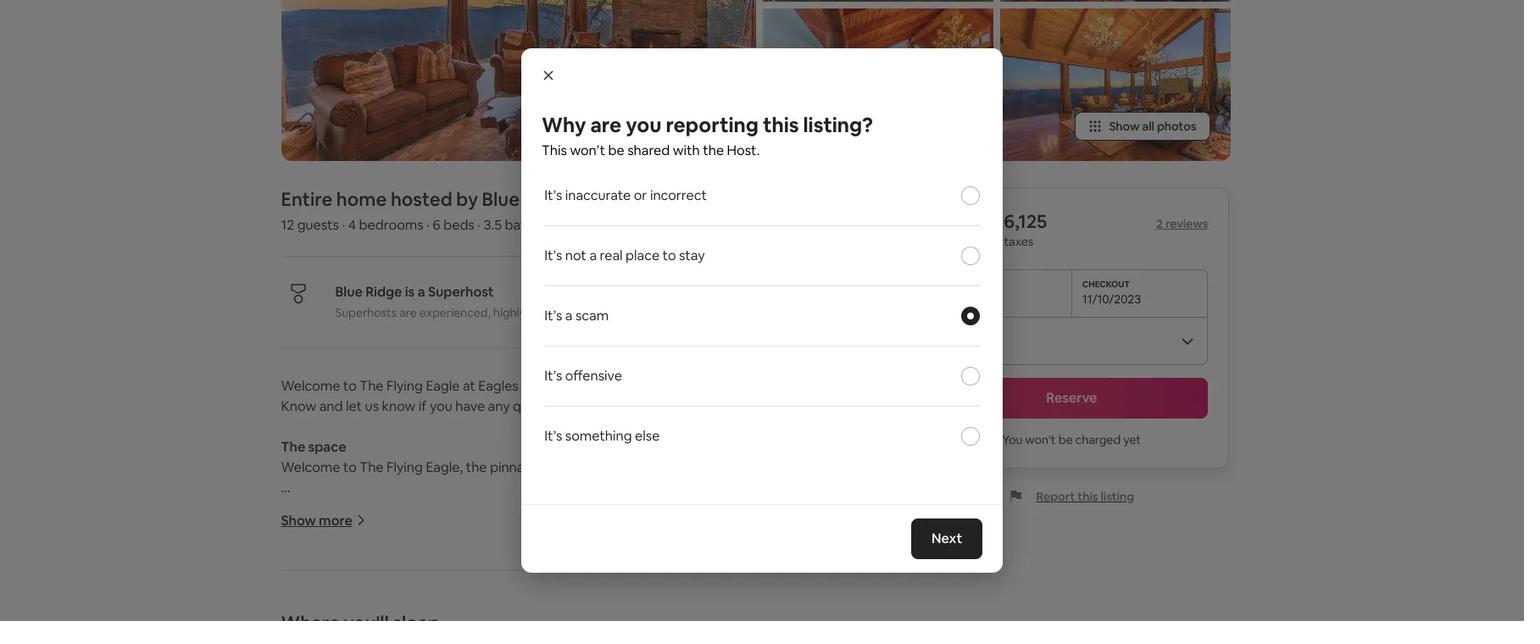 Task type: describe. For each thing, give the bounding box(es) containing it.
1 as from the left
[[697, 560, 710, 578]]

it's something else
[[544, 427, 660, 445]]

the up "group."
[[333, 601, 357, 619]]

it's a scam
[[544, 307, 609, 325]]

entire home hosted by blue ridge 12 guests · 4 bedrooms · 6 beds · 3.5 baths
[[281, 187, 574, 234]]

are inside blue ridge is a superhost superhosts are experienced, highly rated hosts.
[[399, 305, 417, 320]]

you won't be charged yet
[[1002, 432, 1141, 447]]

2 as from the left
[[740, 560, 754, 578]]

home inside entire home hosted by blue ridge 12 guests · 4 bedrooms · 6 beds · 3.5 baths
[[336, 187, 387, 211]]

$6,125
[[993, 209, 1047, 233]]

It's inaccurate or incorrect radio
[[961, 187, 980, 205]]

experienced,
[[419, 305, 491, 320]]

1 horizontal spatial has
[[500, 580, 521, 598]]

something
[[565, 427, 632, 445]]

indoor
[[457, 621, 498, 621]]

with
[[281, 540, 311, 558]]

eagles inside welcome to the flying eagle at eagles nest! please review details including the things to know and let us know if you have any questions!
[[478, 377, 519, 395]]

else
[[635, 427, 660, 445]]

won't
[[1025, 432, 1056, 447]]

taxes
[[1004, 234, 1033, 249]]

flying inside welcome to the flying eagle at eagles nest! please review details including the things to know and let us know if you have any questions!
[[386, 377, 423, 395]]

2 reviews button
[[1156, 216, 1208, 231]]

awe-
[[332, 540, 362, 558]]

space
[[308, 438, 346, 456]]

or
[[634, 187, 647, 204]]

show more
[[281, 512, 352, 530]]

bedrooms
[[359, 216, 423, 234]]

listing?
[[803, 112, 873, 138]]

gourmet
[[739, 580, 794, 598]]

shared
[[627, 142, 670, 160]]

eagle inside welcome to the flying eagle at eagles nest! please review details including the things to know and let us know if you have any questions!
[[426, 377, 460, 395]]

reviews
[[1165, 216, 1208, 231]]

show all photos
[[1109, 118, 1196, 134]]

it's for it's not a real place to stay
[[544, 247, 562, 265]]

It's a scam radio
[[961, 307, 980, 326]]

baths
[[505, 216, 540, 234]]

welcome inside welcome to the flying eagle at eagles nest! please review details including the things to know and let us know if you have any questions!
[[281, 377, 340, 395]]

the down kitchen.
[[281, 621, 302, 621]]

more
[[319, 512, 352, 530]]

the inside why are you reporting this listing? this won't be shared with the host.
[[703, 142, 724, 160]]

the inside welcome to the flying eagle at eagles nest! please review details including the things to know and let us know if you have any questions!
[[747, 377, 768, 395]]

flying inside the space welcome to the flying eagle, the pinnacle in luxury homes!
[[386, 458, 423, 476]]

a left scam
[[565, 307, 573, 325]]

there
[[388, 621, 424, 621]]

ridge
[[365, 283, 402, 301]]

6
[[433, 216, 440, 234]]

beds
[[443, 216, 474, 234]]

this inside why are you reporting this listing? this won't be shared with the host.
[[763, 112, 799, 138]]

1 vertical spatial is
[[591, 540, 601, 558]]

incorrect
[[650, 187, 707, 204]]

inaccurate
[[565, 187, 631, 204]]

well
[[713, 560, 738, 578]]

review
[[600, 377, 641, 395]]

if
[[419, 397, 427, 415]]

12
[[281, 216, 294, 234]]

the inside welcome to the flying eagle at eagles nest! please review details including the things to know and let us know if you have any questions!
[[360, 377, 384, 395]]

be inside why are you reporting this listing? this won't be shared with the host.
[[608, 142, 624, 160]]

report this listing button
[[1009, 489, 1134, 504]]

offensive
[[565, 367, 622, 385]]

won't
[[570, 142, 605, 160]]

to inside why are you reporting this listing? dialog
[[662, 247, 676, 265]]

2 reviews
[[1156, 216, 1208, 231]]

other.
[[695, 540, 732, 558]]

guests
[[297, 216, 339, 234]]

please
[[557, 377, 597, 395]]

why
[[542, 112, 586, 138]]

report this listing
[[1036, 489, 1134, 504]]

$7,013 $6,125 total before taxes
[[935, 209, 1047, 249]]

with its awe-inspiring glass walls, the flying eagle is a home like no other. perched at the top of eagles nest, you'll have stunning views of the elk river valley as well as views towards tennessee. the main floor has the living room, dining for ten, and gourmet kitchen. the kitchen has a large granite island, wine cooler, and large range to cook for the entire group. there is an indoor table for ten, and beautiful bar stools for five. in
[[281, 540, 829, 621]]

reserve button
[[935, 378, 1208, 419]]

have inside with its awe-inspiring glass walls, the flying eagle is a home like no other. perched at the top of eagles nest, you'll have stunning views of the elk river valley as well as views towards tennessee. the main floor has the living room, dining for ten, and gourmet kitchen. the kitchen has a large granite island, wine cooler, and large range to cook for the entire group. there is an indoor table for ten, and beautiful bar stools for five. in
[[435, 560, 464, 578]]

11/10/2023
[[1082, 291, 1141, 307]]

are inside why are you reporting this listing? this won't be shared with the host.
[[590, 112, 621, 138]]

is inside blue ridge is a superhost superhosts are experienced, highly rated hosts.
[[405, 283, 415, 301]]

a up an
[[434, 601, 441, 619]]

and inside welcome to the flying eagle at eagles nest! please review details including the things to know and let us know if you have any questions!
[[319, 397, 343, 415]]

show for show more
[[281, 512, 316, 530]]

walls,
[[452, 540, 485, 558]]

blue ridge is a superhost superhosts are experienced, highly rated hosts.
[[335, 283, 594, 320]]

it's for it's inaccurate or incorrect
[[544, 187, 562, 204]]

1 · from the left
[[342, 216, 345, 234]]

like
[[653, 540, 673, 558]]

next
[[931, 530, 962, 548]]

eagle inside with its awe-inspiring glass walls, the flying eagle is a home like no other. perched at the top of eagles nest, you'll have stunning views of the elk river valley as well as views towards tennessee. the main floor has the living room, dining for ten, and gourmet kitchen. the kitchen has a large granite island, wine cooler, and large range to cook for the entire group. there is an indoor table for ten, and beautiful bar stools for five. in
[[555, 540, 588, 558]]

the flying eagle-hot tub, mtn view, fireplace! image 3 image
[[762, 8, 993, 161]]

report
[[1036, 489, 1075, 504]]

photos
[[1157, 118, 1196, 134]]

It's offensive radio
[[961, 367, 980, 386]]

island,
[[526, 601, 565, 619]]

3.5
[[484, 216, 502, 234]]

towards
[[281, 580, 332, 598]]

home inside with its awe-inspiring glass walls, the flying eagle is a home like no other. perched at the top of eagles nest, you'll have stunning views of the elk river valley as well as views towards tennessee. the main floor has the living room, dining for ten, and gourmet kitchen. the kitchen has a large granite island, wine cooler, and large range to cook for the entire group. there is an indoor table for ten, and beautiful bar stools for five. in
[[614, 540, 650, 558]]

not
[[565, 247, 586, 265]]

and up range at the bottom left of page
[[712, 580, 736, 598]]

wine
[[568, 601, 597, 619]]

living
[[548, 580, 581, 598]]

inspiring
[[362, 540, 415, 558]]

and up the beautiful
[[644, 601, 668, 619]]

know
[[382, 397, 416, 415]]

stunning
[[467, 560, 521, 578]]

beautiful
[[611, 621, 666, 621]]

the up island,
[[524, 580, 545, 598]]

it's not a real place to stay
[[544, 247, 705, 265]]

dining
[[623, 580, 661, 598]]

to right things
[[816, 377, 829, 395]]

perched
[[734, 540, 786, 558]]

and down wine
[[584, 621, 608, 621]]

1 large from the left
[[444, 601, 475, 619]]

next button
[[911, 519, 982, 559]]

have inside welcome to the flying eagle at eagles nest! please review details including the things to know and let us know if you have any questions!
[[455, 397, 485, 415]]

the left elk
[[578, 560, 600, 578]]

group.
[[344, 621, 385, 621]]

1 horizontal spatial be
[[1058, 432, 1073, 447]]

show all photos button
[[1075, 112, 1210, 141]]

you
[[1002, 432, 1023, 447]]

nest!
[[521, 377, 554, 395]]



Task type: vqa. For each thing, say whether or not it's contained in the screenshot.
the topmost this
yes



Task type: locate. For each thing, give the bounding box(es) containing it.
1 vertical spatial has
[[409, 601, 431, 619]]

views up living
[[524, 560, 559, 578]]

river
[[623, 560, 654, 578]]

with
[[673, 142, 700, 160]]

2 of from the left
[[562, 560, 575, 578]]

eagle up if
[[426, 377, 460, 395]]

show for show all photos
[[1109, 118, 1140, 134]]

show
[[1109, 118, 1140, 134], [281, 512, 316, 530]]

flying left eagle,
[[386, 458, 423, 476]]

flying up know
[[386, 377, 423, 395]]

are down the ridge
[[399, 305, 417, 320]]

for down valley
[[664, 580, 682, 598]]

you up shared
[[626, 112, 661, 138]]

as left well
[[697, 560, 710, 578]]

1 vertical spatial are
[[399, 305, 417, 320]]

1 horizontal spatial views
[[757, 560, 792, 578]]

eagle up living
[[555, 540, 588, 558]]

3 · from the left
[[477, 216, 481, 234]]

glass
[[418, 540, 449, 558]]

0 vertical spatial home
[[336, 187, 387, 211]]

a right the ridge
[[418, 283, 425, 301]]

the down the us in the left bottom of the page
[[360, 458, 384, 476]]

home up 4 in the left of the page
[[336, 187, 387, 211]]

top
[[281, 560, 303, 578]]

have up main
[[435, 560, 464, 578]]

to up let
[[343, 377, 357, 395]]

know
[[281, 397, 316, 415]]

large up bar
[[671, 601, 702, 619]]

It's not a real place to stay radio
[[961, 247, 980, 265]]

as right well
[[740, 560, 754, 578]]

at right perched
[[789, 540, 802, 558]]

1 horizontal spatial of
[[562, 560, 575, 578]]

to
[[662, 247, 676, 265], [343, 377, 357, 395], [816, 377, 829, 395], [343, 458, 357, 476], [744, 601, 758, 619]]

a up elk
[[604, 540, 611, 558]]

the up the us in the left bottom of the page
[[360, 377, 384, 395]]

0 vertical spatial you
[[626, 112, 661, 138]]

to inside the space welcome to the flying eagle, the pinnacle in luxury homes!
[[343, 458, 357, 476]]

show up with
[[281, 512, 316, 530]]

all
[[1142, 118, 1154, 134]]

room,
[[583, 580, 620, 598]]

cook
[[761, 601, 792, 619]]

you right if
[[430, 397, 452, 415]]

this left 'listing?'
[[763, 112, 799, 138]]

at inside welcome to the flying eagle at eagles nest! please review details including the things to know and let us know if you have any questions!
[[463, 377, 475, 395]]

0 horizontal spatial eagle
[[426, 377, 460, 395]]

tennessee.
[[335, 580, 404, 598]]

it's left inaccurate
[[544, 187, 562, 204]]

1 horizontal spatial are
[[590, 112, 621, 138]]

to left stay
[[662, 247, 676, 265]]

1 horizontal spatial you
[[626, 112, 661, 138]]

luxury
[[559, 458, 597, 476]]

the space welcome to the flying eagle, the pinnacle in luxury homes!
[[281, 438, 645, 476]]

it's left not
[[544, 247, 562, 265]]

0 vertical spatial are
[[590, 112, 621, 138]]

and left let
[[319, 397, 343, 415]]

it's for it's a scam
[[544, 307, 562, 325]]

2 · from the left
[[426, 216, 430, 234]]

0 horizontal spatial views
[[524, 560, 559, 578]]

welcome to the flying eagle at eagles nest! please review details including the things to know and let us know if you have any questions!
[[281, 377, 832, 415]]

the right perched
[[805, 540, 826, 558]]

It's something else radio
[[961, 427, 980, 446]]

real
[[600, 247, 623, 265]]

eagles
[[478, 377, 519, 395], [322, 560, 362, 578]]

reporting
[[666, 112, 759, 138]]

1 vertical spatial welcome
[[281, 458, 340, 476]]

range
[[705, 601, 741, 619]]

granite
[[478, 601, 523, 619]]

eagles down awe-
[[322, 560, 362, 578]]

1 horizontal spatial ·
[[426, 216, 430, 234]]

a right not
[[589, 247, 597, 265]]

home
[[336, 187, 387, 211], [614, 540, 650, 558]]

you inside welcome to the flying eagle at eagles nest! please review details including the things to know and let us know if you have any questions!
[[430, 397, 452, 415]]

welcome down space
[[281, 458, 340, 476]]

the down you'll
[[407, 580, 431, 598]]

2 vertical spatial flying
[[515, 540, 552, 558]]

0 vertical spatial show
[[1109, 118, 1140, 134]]

is left an
[[427, 621, 436, 621]]

stools
[[693, 621, 730, 621]]

a inside blue ridge is a superhost superhosts are experienced, highly rated hosts.
[[418, 283, 425, 301]]

1 vertical spatial eagle
[[555, 540, 588, 558]]

1 horizontal spatial eagle
[[555, 540, 588, 558]]

1 vertical spatial be
[[1058, 432, 1073, 447]]

welcome up know
[[281, 377, 340, 395]]

including
[[688, 377, 744, 395]]

1 vertical spatial this
[[1078, 489, 1098, 504]]

1 vertical spatial have
[[435, 560, 464, 578]]

why are you reporting this listing? this won't be shared with the host.
[[542, 112, 873, 160]]

this
[[542, 142, 567, 160]]

2 horizontal spatial is
[[591, 540, 601, 558]]

floor
[[467, 580, 497, 598]]

it's inaccurate or incorrect
[[544, 187, 707, 204]]

2 it's from the top
[[544, 247, 562, 265]]

be right won't
[[1058, 432, 1073, 447]]

details
[[644, 377, 685, 395]]

it's
[[544, 187, 562, 204], [544, 247, 562, 265], [544, 307, 562, 325], [544, 367, 562, 385], [544, 427, 562, 445]]

blue ridge
[[482, 187, 574, 211]]

this
[[763, 112, 799, 138], [1078, 489, 1098, 504]]

let
[[346, 397, 362, 415]]

0 horizontal spatial are
[[399, 305, 417, 320]]

0 horizontal spatial ·
[[342, 216, 345, 234]]

at left nest!
[[463, 377, 475, 395]]

0 horizontal spatial this
[[763, 112, 799, 138]]

you'll
[[401, 560, 432, 578]]

1 vertical spatial eagles
[[322, 560, 362, 578]]

1 horizontal spatial eagles
[[478, 377, 519, 395]]

to inside with its awe-inspiring glass walls, the flying eagle is a home like no other. perched at the top of eagles nest, you'll have stunning views of the elk river valley as well as views towards tennessee. the main floor has the living room, dining for ten, and gourmet kitchen. the kitchen has a large granite island, wine cooler, and large range to cook for the entire group. there is an indoor table for ten, and beautiful bar stools for five. in
[[744, 601, 758, 619]]

it's for it's offensive
[[544, 367, 562, 385]]

questions!
[[513, 397, 577, 415]]

0 horizontal spatial has
[[409, 601, 431, 619]]

flying inside with its awe-inspiring glass walls, the flying eagle is a home like no other. perched at the top of eagles nest, you'll have stunning views of the elk river valley as well as views towards tennessee. the main floor has the living room, dining for ten, and gourmet kitchen. the kitchen has a large granite island, wine cooler, and large range to cook for the entire group. there is an indoor table for ten, and beautiful bar stools for five. in
[[515, 540, 552, 558]]

is
[[405, 283, 415, 301], [591, 540, 601, 558], [427, 621, 436, 621]]

0 horizontal spatial show
[[281, 512, 316, 530]]

total
[[935, 234, 962, 249]]

kitchen.
[[281, 601, 330, 619]]

the down reporting
[[703, 142, 724, 160]]

eagle,
[[426, 458, 463, 476]]

table
[[501, 621, 533, 621]]

0 horizontal spatial is
[[405, 283, 415, 301]]

the flying eagle-hot tub, mtn view, fireplace! image 1 image
[[281, 0, 756, 161]]

welcome inside the space welcome to the flying eagle, the pinnacle in luxury homes!
[[281, 458, 340, 476]]

5 it's from the top
[[544, 427, 562, 445]]

0 vertical spatial eagles
[[478, 377, 519, 395]]

of up living
[[562, 560, 575, 578]]

show inside show all photos button
[[1109, 118, 1140, 134]]

0 vertical spatial have
[[455, 397, 485, 415]]

yet
[[1123, 432, 1141, 447]]

4 it's from the top
[[544, 367, 562, 385]]

1 vertical spatial show
[[281, 512, 316, 530]]

flying up the stunning
[[515, 540, 552, 558]]

1 vertical spatial you
[[430, 397, 452, 415]]

by
[[456, 187, 478, 211]]

any
[[488, 397, 510, 415]]

· left 3.5
[[477, 216, 481, 234]]

reserve
[[1046, 389, 1097, 407]]

the right eagle,
[[466, 458, 487, 476]]

why are you reporting this listing? dialog
[[521, 48, 1003, 573]]

2 horizontal spatial ·
[[477, 216, 481, 234]]

superhosts
[[335, 305, 397, 320]]

1 it's from the top
[[544, 187, 562, 204]]

ten, down valley
[[685, 580, 709, 598]]

has up there
[[409, 601, 431, 619]]

is up the "room,"
[[591, 540, 601, 558]]

at inside with its awe-inspiring glass walls, the flying eagle is a home like no other. perched at the top of eagles nest, you'll have stunning views of the elk river valley as well as views towards tennessee. the main floor has the living room, dining for ten, and gourmet kitchen. the kitchen has a large granite island, wine cooler, and large range to cook for the entire group. there is an indoor table for ten, and beautiful bar stools for five. in
[[789, 540, 802, 558]]

1 welcome from the top
[[281, 377, 340, 395]]

and
[[319, 397, 343, 415], [712, 580, 736, 598], [644, 601, 668, 619], [584, 621, 608, 621]]

it's left scam
[[544, 307, 562, 325]]

place
[[626, 247, 659, 265]]

at
[[463, 377, 475, 395], [789, 540, 802, 558]]

1 horizontal spatial large
[[671, 601, 702, 619]]

2 large from the left
[[671, 601, 702, 619]]

2
[[1156, 216, 1163, 231]]

· left 4 in the left of the page
[[342, 216, 345, 234]]

you inside why are you reporting this listing? this won't be shared with the host.
[[626, 112, 661, 138]]

listing
[[1101, 489, 1134, 504]]

five.
[[754, 621, 780, 621]]

0 horizontal spatial eagles
[[322, 560, 362, 578]]

0 horizontal spatial at
[[463, 377, 475, 395]]

1 horizontal spatial ten,
[[685, 580, 709, 598]]

views up gourmet
[[757, 560, 792, 578]]

scam
[[575, 307, 609, 325]]

0 vertical spatial flying
[[386, 377, 423, 395]]

home up river
[[614, 540, 650, 558]]

eagle
[[426, 377, 460, 395], [555, 540, 588, 558]]

nest,
[[365, 560, 398, 578]]

of right top on the bottom left of the page
[[306, 560, 319, 578]]

welcome
[[281, 377, 340, 395], [281, 458, 340, 476]]

the inside the space welcome to the flying eagle, the pinnacle in luxury homes!
[[466, 458, 487, 476]]

1 of from the left
[[306, 560, 319, 578]]

0 vertical spatial is
[[405, 283, 415, 301]]

it's up questions!
[[544, 367, 562, 385]]

is right the ridge
[[405, 283, 415, 301]]

the up the stunning
[[488, 540, 512, 558]]

0 vertical spatial this
[[763, 112, 799, 138]]

eagles up any
[[478, 377, 519, 395]]

valley
[[657, 560, 694, 578]]

0 horizontal spatial of
[[306, 560, 319, 578]]

stay
[[679, 247, 705, 265]]

0 horizontal spatial large
[[444, 601, 475, 619]]

the left space
[[281, 438, 305, 456]]

1 views from the left
[[524, 560, 559, 578]]

flying
[[386, 377, 423, 395], [386, 458, 423, 476], [515, 540, 552, 558]]

be
[[608, 142, 624, 160], [1058, 432, 1073, 447]]

0 vertical spatial has
[[500, 580, 521, 598]]

·
[[342, 216, 345, 234], [426, 216, 430, 234], [477, 216, 481, 234]]

1 vertical spatial at
[[789, 540, 802, 558]]

for down range at the bottom left of page
[[733, 621, 751, 621]]

superhost
[[428, 283, 494, 301]]

2 views from the left
[[757, 560, 792, 578]]

0 vertical spatial at
[[463, 377, 475, 395]]

are up won't
[[590, 112, 621, 138]]

eagles inside with its awe-inspiring glass walls, the flying eagle is a home like no other. perched at the top of eagles nest, you'll have stunning views of the elk river valley as well as views towards tennessee. the main floor has the living room, dining for ten, and gourmet kitchen. the kitchen has a large granite island, wine cooler, and large range to cook for the entire group. there is an indoor table for ten, and beautiful bar stools for five. in
[[322, 560, 362, 578]]

the
[[360, 377, 384, 395], [281, 438, 305, 456], [360, 458, 384, 476], [488, 540, 512, 558], [407, 580, 431, 598], [333, 601, 357, 619]]

0 vertical spatial eagle
[[426, 377, 460, 395]]

0 vertical spatial be
[[608, 142, 624, 160]]

1 vertical spatial home
[[614, 540, 650, 558]]

0 horizontal spatial you
[[430, 397, 452, 415]]

0 vertical spatial ten,
[[685, 580, 709, 598]]

1 vertical spatial flying
[[386, 458, 423, 476]]

kitchen
[[360, 601, 406, 619]]

no
[[676, 540, 692, 558]]

0 horizontal spatial as
[[697, 560, 710, 578]]

· left 6
[[426, 216, 430, 234]]

1 horizontal spatial as
[[740, 560, 754, 578]]

0 horizontal spatial home
[[336, 187, 387, 211]]

large up an
[[444, 601, 475, 619]]

it's for it's something else
[[544, 427, 562, 445]]

the left things
[[747, 377, 768, 395]]

homes!
[[600, 458, 645, 476]]

its
[[314, 540, 329, 558]]

show left the 'all'
[[1109, 118, 1140, 134]]

3 it's from the top
[[544, 307, 562, 325]]

4
[[348, 216, 356, 234]]

are
[[590, 112, 621, 138], [399, 305, 417, 320]]

has up granite
[[500, 580, 521, 598]]

for down island,
[[536, 621, 554, 621]]

blue ridge is a superhost. learn more about blue ridge. image
[[787, 188, 835, 235], [787, 188, 835, 235]]

the flying eagle-hot tub, mtn view, fireplace! image 5 image
[[1000, 8, 1230, 161]]

charged
[[1075, 432, 1121, 447]]

show more button
[[281, 512, 366, 530]]

to up five.
[[744, 601, 758, 619]]

1 vertical spatial ten,
[[557, 621, 581, 621]]

have left any
[[455, 397, 485, 415]]

2 welcome from the top
[[281, 458, 340, 476]]

0 vertical spatial welcome
[[281, 377, 340, 395]]

this left listing
[[1078, 489, 1098, 504]]

for right cook
[[795, 601, 813, 619]]

1 horizontal spatial is
[[427, 621, 436, 621]]

us
[[365, 397, 379, 415]]

1 horizontal spatial show
[[1109, 118, 1140, 134]]

it's up in
[[544, 427, 562, 445]]

1 horizontal spatial at
[[789, 540, 802, 558]]

be right won't
[[608, 142, 624, 160]]

ten, down wine
[[557, 621, 581, 621]]

0 horizontal spatial be
[[608, 142, 624, 160]]

entire
[[305, 621, 341, 621]]

in
[[545, 458, 556, 476]]

1 horizontal spatial this
[[1078, 489, 1098, 504]]

to down space
[[343, 458, 357, 476]]

2 vertical spatial is
[[427, 621, 436, 621]]

1 horizontal spatial home
[[614, 540, 650, 558]]

0 horizontal spatial ten,
[[557, 621, 581, 621]]



